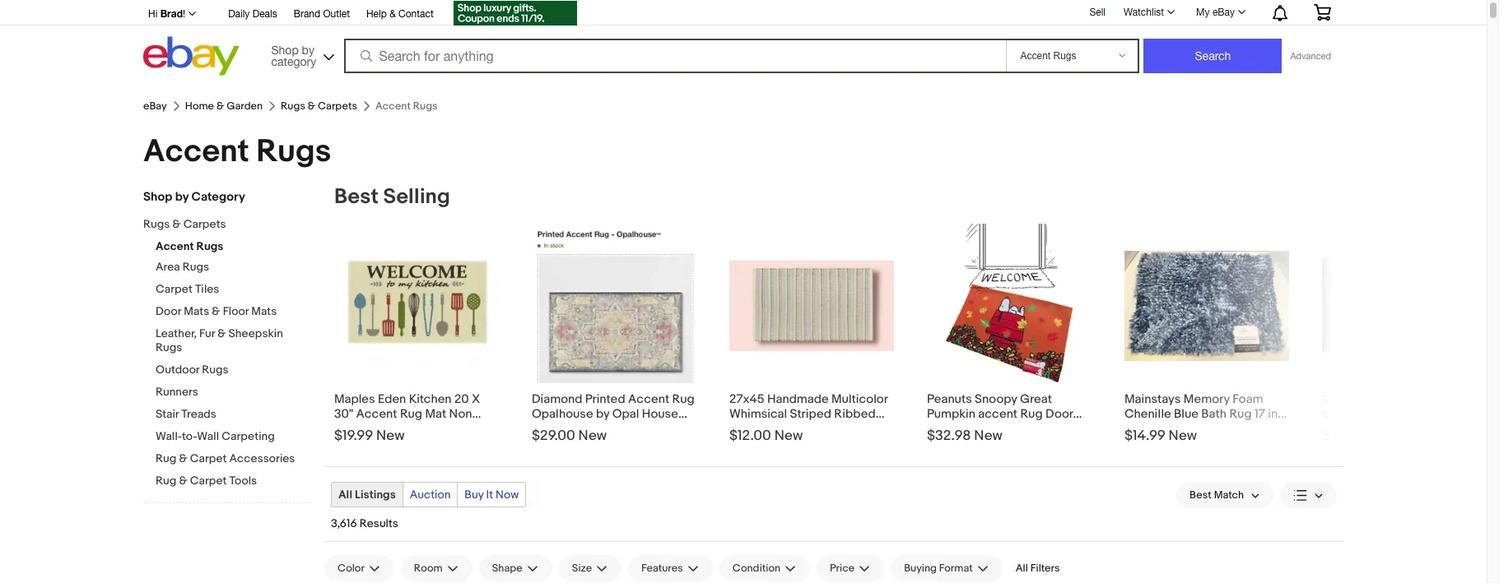 Task type: describe. For each thing, give the bounding box(es) containing it.
rugs up the area at left
[[143, 217, 170, 231]]

shop by category button
[[264, 37, 338, 72]]

area rugs link
[[156, 260, 312, 276]]

great
[[1020, 392, 1052, 408]]

help & contact
[[366, 8, 434, 20]]

outdoor
[[156, 363, 199, 377]]

memory
[[1184, 392, 1230, 408]]

'9"
[[552, 422, 566, 437]]

27x45 handmade multicolor whimsical striped ribbed accent rug - pillowfort link
[[730, 389, 894, 437]]

filters
[[1031, 562, 1060, 576]]

chenille
[[1125, 407, 1172, 422]]

my ebay link
[[1188, 2, 1253, 22]]

17
[[1255, 407, 1266, 422]]

it
[[486, 488, 493, 502]]

watchlist link
[[1115, 2, 1183, 22]]

brad
[[160, 7, 183, 20]]

(27in
[[568, 422, 595, 437]]

room
[[414, 562, 443, 576]]

2'1"
[[532, 422, 549, 437]]

pumpkin
[[927, 407, 976, 422]]

Search for anything text field
[[346, 40, 1003, 72]]

home & garden link
[[185, 100, 263, 113]]

tiles
[[195, 282, 219, 296]]

buy it now link
[[458, 483, 526, 507]]

printed
[[585, 392, 626, 408]]

none submit inside 'shop by category' banner
[[1144, 39, 1283, 73]]

27x45
[[730, 392, 765, 408]]

rugs up runners link
[[202, 363, 229, 377]]

help & contact link
[[366, 6, 434, 24]]

accent inside diamond printed accent rug opalhouse by opal house 2'1" '9" (27in x 45in)
[[628, 392, 670, 408]]

category
[[191, 189, 245, 205]]

0 vertical spatial rugs & carpets link
[[281, 100, 357, 113]]

carpeting
[[222, 430, 275, 444]]

your shopping cart image
[[1313, 4, 1332, 21]]

features button
[[628, 556, 713, 582]]

3,616
[[331, 517, 357, 531]]

wall
[[197, 430, 219, 444]]

results
[[360, 517, 398, 531]]

new for $29.00 new
[[579, 428, 607, 445]]

$28.50
[[1323, 428, 1367, 445]]

match
[[1214, 489, 1244, 502]]

stair treads link
[[156, 408, 312, 423]]

wall-
[[156, 430, 182, 444]]

daily deals link
[[228, 6, 277, 24]]

room button
[[401, 556, 472, 582]]

floor
[[223, 305, 249, 319]]

shop for shop by category
[[143, 189, 172, 205]]

rug & carpet tools link
[[156, 474, 312, 490]]

door inside "peanuts snoopy great pumpkin accent rug door carpet 20in x32in"
[[1046, 407, 1073, 422]]

rugs up outdoor
[[156, 341, 182, 355]]

diamond printed accent rug opalhouse by opal house 2'1" '9" (27in x 45in)
[[532, 392, 695, 437]]

auction
[[410, 488, 451, 502]]

view: list view image
[[1294, 487, 1324, 504]]

outlet
[[323, 8, 350, 20]]

shop by category banner
[[139, 0, 1344, 80]]

multicolor
[[832, 392, 888, 408]]

carpets for rugs & carpets
[[318, 100, 357, 113]]

format
[[939, 562, 973, 576]]

accent inside rugs & carpets accent rugs area rugs carpet tiles door mats & floor mats leather, fur & sheepskin rugs outdoor rugs runners stair treads wall-to-wall carpeting rug & carpet accessories rug & carpet tools
[[156, 240, 194, 254]]

mainstays memory foam chenille blue bath rug 17 in in image
[[1125, 251, 1290, 361]]

all listings
[[338, 488, 396, 502]]

maples eden kitchen 20 x 30" accent rug mat non skid slip nylon washable floral image
[[334, 243, 499, 369]]

ribbed
[[834, 407, 876, 422]]

door inside rugs & carpets accent rugs area rugs carpet tiles door mats & floor mats leather, fur & sheepskin rugs outdoor rugs runners stair treads wall-to-wall carpeting rug & carpet accessories rug & carpet tools
[[156, 305, 181, 319]]

-
[[799, 422, 804, 437]]

by for category
[[302, 43, 314, 56]]

new for $12.00 new
[[775, 428, 803, 445]]

price
[[830, 562, 855, 576]]

buy it now
[[465, 488, 519, 502]]

condition
[[733, 562, 781, 576]]

2 mats from the left
[[251, 305, 277, 319]]

ebay link
[[143, 100, 167, 113]]

rugs down "category"
[[281, 100, 305, 113]]

brand
[[294, 8, 320, 20]]

$32.98
[[927, 428, 971, 445]]

best for best selling
[[334, 184, 379, 210]]

hi
[[148, 8, 158, 20]]

shop for shop by category
[[271, 43, 299, 56]]

brand outlet link
[[294, 6, 350, 24]]

new for $32.98 new
[[974, 428, 1003, 445]]

best selling main content
[[324, 184, 1500, 584]]

area
[[156, 260, 180, 274]]

advanced
[[1291, 51, 1332, 61]]

carpets for rugs & carpets accent rugs area rugs carpet tiles door mats & floor mats leather, fur & sheepskin rugs outdoor rugs runners stair treads wall-to-wall carpeting rug & carpet accessories rug & carpet tools
[[183, 217, 226, 231]]

peanuts snoopy great pumpkin accent rug door carpet 20in x32in link
[[927, 389, 1092, 437]]

rug & carpet accessories link
[[156, 452, 312, 468]]

striped
[[790, 407, 832, 422]]

in
[[1268, 407, 1278, 422]]

watchlist
[[1124, 7, 1164, 18]]

diamond printed accent rug opalhouse by opal house 2'1" '9" (27in x 45in) image
[[532, 229, 697, 384]]

shop by category
[[143, 189, 245, 205]]

peanuts snoopy great pumpkin accent rug door carpet 20in x32in
[[927, 392, 1073, 437]]

new for $19.99 new
[[376, 428, 405, 445]]

color
[[338, 562, 365, 576]]

now
[[496, 488, 519, 502]]

deals
[[253, 8, 277, 20]]

diamond
[[532, 392, 583, 408]]

carpet down wall
[[190, 452, 227, 466]]

all for all filters
[[1016, 562, 1028, 576]]

bath
[[1202, 407, 1227, 422]]

carpet inside "peanuts snoopy great pumpkin accent rug door carpet 20in x32in"
[[927, 422, 967, 437]]

features
[[642, 562, 683, 576]]

rug inside the "mainstays memory foam chenille blue bath rug 17 in in"
[[1230, 407, 1252, 422]]

shape button
[[479, 556, 552, 582]]

best for best match
[[1190, 489, 1212, 502]]

rugs & carpets accent rugs area rugs carpet tiles door mats & floor mats leather, fur & sheepskin rugs outdoor rugs runners stair treads wall-to-wall carpeting rug & carpet accessories rug & carpet tools
[[143, 217, 295, 488]]

1 vertical spatial rugs & carpets link
[[143, 217, 300, 233]]



Task type: locate. For each thing, give the bounding box(es) containing it.
carpet down rug & carpet accessories link
[[190, 474, 227, 488]]

rug inside "peanuts snoopy great pumpkin accent rug door carpet 20in x32in"
[[1021, 407, 1043, 422]]

hi brad !
[[148, 7, 185, 20]]

best left the match
[[1190, 489, 1212, 502]]

size button
[[559, 556, 622, 582]]

best
[[334, 184, 379, 210], [1190, 489, 1212, 502]]

sell link
[[1082, 6, 1113, 18]]

carpet down the area at left
[[156, 282, 193, 296]]

door up leather,
[[156, 305, 181, 319]]

1 horizontal spatial door
[[1046, 407, 1073, 422]]

1 horizontal spatial by
[[302, 43, 314, 56]]

new right the $28.50 at right bottom
[[1370, 428, 1399, 445]]

None submit
[[1144, 39, 1283, 73]]

sheepskin
[[229, 327, 283, 341]]

carpet tiles link
[[156, 282, 312, 298]]

45in)
[[607, 422, 635, 437]]

1 horizontal spatial carpets
[[318, 100, 357, 113]]

by
[[302, 43, 314, 56], [175, 189, 189, 205], [596, 407, 610, 422]]

diamond printed accent rug opalhouse by opal house 2'1" '9" (27in x 45in) link
[[532, 389, 697, 437]]

rugs
[[281, 100, 305, 113], [256, 133, 331, 171], [143, 217, 170, 231], [196, 240, 224, 254], [183, 260, 209, 274], [156, 341, 182, 355], [202, 363, 229, 377]]

0 vertical spatial all
[[338, 488, 352, 502]]

color button
[[324, 556, 394, 582]]

0 vertical spatial by
[[302, 43, 314, 56]]

my ebay
[[1197, 7, 1235, 18]]

shop left category
[[143, 189, 172, 205]]

carpet down 'peanuts'
[[927, 422, 967, 437]]

mainstays
[[1125, 392, 1181, 408]]

best left selling
[[334, 184, 379, 210]]

price button
[[817, 556, 885, 582]]

0 horizontal spatial all
[[338, 488, 352, 502]]

category
[[271, 55, 316, 68]]

new down 'striped'
[[775, 428, 803, 445]]

ebay inside account navigation
[[1213, 7, 1235, 18]]

shop inside shop by category
[[271, 43, 299, 56]]

$19.99 new
[[334, 428, 405, 445]]

3,616 results
[[331, 517, 398, 531]]

carpets
[[318, 100, 357, 113], [183, 217, 226, 231]]

0 vertical spatial door
[[156, 305, 181, 319]]

door
[[156, 305, 181, 319], [1046, 407, 1073, 422]]

2 horizontal spatial by
[[596, 407, 610, 422]]

buying format
[[904, 562, 973, 576]]

runners link
[[156, 385, 312, 401]]

1 horizontal spatial ebay
[[1213, 7, 1235, 18]]

listings
[[355, 488, 396, 502]]

2 vertical spatial by
[[596, 407, 610, 422]]

accent up shop by category
[[143, 133, 249, 171]]

all inside 'all filters' button
[[1016, 562, 1028, 576]]

ebay left home
[[143, 100, 167, 113]]

buying
[[904, 562, 937, 576]]

condition button
[[720, 556, 810, 582]]

opalhouse
[[532, 407, 593, 422]]

door right x32in
[[1046, 407, 1073, 422]]

help
[[366, 8, 387, 20]]

5 new from the left
[[1169, 428, 1198, 445]]

shop by category
[[271, 43, 316, 68]]

by left opal
[[596, 407, 610, 422]]

advanced link
[[1283, 40, 1340, 72]]

new for $14.99 new
[[1169, 428, 1198, 445]]

pillowfort
[[806, 422, 860, 437]]

1 horizontal spatial shop
[[271, 43, 299, 56]]

0 vertical spatial shop
[[271, 43, 299, 56]]

peanuts
[[927, 392, 972, 408]]

shape
[[492, 562, 523, 576]]

0 horizontal spatial carpets
[[183, 217, 226, 231]]

x
[[598, 422, 604, 437]]

blue
[[1174, 407, 1199, 422]]

1 vertical spatial door
[[1046, 407, 1073, 422]]

foam
[[1233, 392, 1264, 408]]

leather, fur & sheepskin rugs link
[[156, 327, 312, 357]]

1 horizontal spatial all
[[1016, 562, 1028, 576]]

mats up fur
[[184, 305, 209, 319]]

ebay right the my
[[1213, 7, 1235, 18]]

opalhouse accent rug mix scatter 24 inches x 36 inches indoor outdoor striped image
[[1323, 259, 1487, 354]]

new for $28.50 new
[[1370, 428, 1399, 445]]

1 vertical spatial by
[[175, 189, 189, 205]]

1 mats from the left
[[184, 305, 209, 319]]

accent inside "27x45 handmade multicolor whimsical striped ribbed accent rug - pillowfort"
[[730, 422, 771, 437]]

new down accent
[[974, 428, 1003, 445]]

sell
[[1090, 6, 1106, 18]]

1 vertical spatial ebay
[[143, 100, 167, 113]]

1 vertical spatial carpets
[[183, 217, 226, 231]]

home
[[185, 100, 214, 113]]

accent
[[143, 133, 249, 171], [156, 240, 194, 254], [628, 392, 670, 408], [730, 422, 771, 437]]

all up '3,616'
[[338, 488, 352, 502]]

new down blue
[[1169, 428, 1198, 445]]

0 horizontal spatial door
[[156, 305, 181, 319]]

rugs & carpets
[[281, 100, 357, 113]]

carpet
[[156, 282, 193, 296], [927, 422, 967, 437], [190, 452, 227, 466], [190, 474, 227, 488]]

shop down deals
[[271, 43, 299, 56]]

0 vertical spatial carpets
[[318, 100, 357, 113]]

1 vertical spatial shop
[[143, 189, 172, 205]]

rug
[[672, 392, 695, 408], [1021, 407, 1043, 422], [1230, 407, 1252, 422], [774, 422, 796, 437], [156, 452, 176, 466], [156, 474, 176, 488]]

peanuts snoopy great pumpkin accent rug door carpet 20in x32in image
[[946, 224, 1074, 389]]

mainstays memory foam chenille blue bath rug 17 in in link
[[1125, 389, 1290, 437]]

0 horizontal spatial best
[[334, 184, 379, 210]]

brand outlet
[[294, 8, 350, 20]]

x32in
[[997, 422, 1029, 437]]

6 new from the left
[[1370, 428, 1399, 445]]

account navigation
[[139, 0, 1344, 28]]

$29.00 new
[[532, 428, 607, 445]]

3 new from the left
[[775, 428, 803, 445]]

best match
[[1190, 489, 1244, 502]]

4 new from the left
[[974, 428, 1003, 445]]

opal
[[612, 407, 639, 422]]

all left filters
[[1016, 562, 1028, 576]]

$29.00
[[532, 428, 575, 445]]

0 vertical spatial ebay
[[1213, 7, 1235, 18]]

$32.98 new
[[927, 428, 1003, 445]]

all for all listings
[[338, 488, 352, 502]]

0 horizontal spatial shop
[[143, 189, 172, 205]]

get the coupon image
[[454, 1, 577, 26]]

accent up the area at left
[[156, 240, 194, 254]]

all inside the 'all listings' link
[[338, 488, 352, 502]]

accent
[[979, 407, 1018, 422]]

my
[[1197, 7, 1210, 18]]

new right $19.99
[[376, 428, 405, 445]]

best inside 'best match' dropdown button
[[1190, 489, 1212, 502]]

27x45 handmade multicolor whimsical striped ribbed accent rug - pillowfort image
[[730, 261, 894, 351]]

1 vertical spatial best
[[1190, 489, 1212, 502]]

2 new from the left
[[579, 428, 607, 445]]

1 horizontal spatial best
[[1190, 489, 1212, 502]]

stair
[[156, 408, 179, 422]]

rug inside diamond printed accent rug opalhouse by opal house 2'1" '9" (27in x 45in)
[[672, 392, 695, 408]]

door mats & floor mats link
[[156, 305, 312, 320]]

rug inside "27x45 handmade multicolor whimsical striped ribbed accent rug - pillowfort"
[[774, 422, 796, 437]]

accent up 45in)
[[628, 392, 670, 408]]

new left 45in)
[[579, 428, 607, 445]]

buy
[[465, 488, 484, 502]]

daily deals
[[228, 8, 277, 20]]

rugs up tiles
[[183, 260, 209, 274]]

$19.99
[[334, 428, 373, 445]]

$28.50 new
[[1323, 428, 1399, 445]]

carpets inside rugs & carpets accent rugs area rugs carpet tiles door mats & floor mats leather, fur & sheepskin rugs outdoor rugs runners stair treads wall-to-wall carpeting rug & carpet accessories rug & carpet tools
[[183, 217, 226, 231]]

&
[[390, 8, 396, 20], [216, 100, 224, 113], [308, 100, 316, 113], [172, 217, 181, 231], [212, 305, 220, 319], [218, 327, 226, 341], [179, 452, 187, 466], [179, 474, 187, 488]]

accent rugs
[[143, 133, 331, 171]]

by left category
[[175, 189, 189, 205]]

rugs & carpets link
[[281, 100, 357, 113], [143, 217, 300, 233]]

rugs & carpets link down category
[[143, 217, 300, 233]]

1 vertical spatial all
[[1016, 562, 1028, 576]]

0 vertical spatial best
[[334, 184, 379, 210]]

runners
[[156, 385, 198, 399]]

accent down 27x45
[[730, 422, 771, 437]]

by for category
[[175, 189, 189, 205]]

carpets down shop by category dropdown button
[[318, 100, 357, 113]]

by down brand
[[302, 43, 314, 56]]

garden
[[227, 100, 263, 113]]

mats up sheepskin
[[251, 305, 277, 319]]

& inside account navigation
[[390, 8, 396, 20]]

0 horizontal spatial mats
[[184, 305, 209, 319]]

mainstays memory foam chenille blue bath rug 17 in in
[[1125, 392, 1278, 437]]

0 horizontal spatial ebay
[[143, 100, 167, 113]]

all listings link
[[332, 483, 403, 507]]

best selling
[[334, 184, 450, 210]]

$12.00
[[730, 428, 771, 445]]

20in
[[970, 422, 994, 437]]

selling
[[383, 184, 450, 210]]

whimsical
[[730, 407, 787, 422]]

outdoor rugs link
[[156, 363, 312, 379]]

all filters button
[[1009, 556, 1067, 582]]

carpets down shop by category
[[183, 217, 226, 231]]

contact
[[399, 8, 434, 20]]

rugs & carpets link down "category"
[[281, 100, 357, 113]]

0 horizontal spatial by
[[175, 189, 189, 205]]

1 horizontal spatial mats
[[251, 305, 277, 319]]

by inside shop by category
[[302, 43, 314, 56]]

1 new from the left
[[376, 428, 405, 445]]

rugs up area rugs link at the left top of page
[[196, 240, 224, 254]]

treads
[[181, 408, 216, 422]]

$14.99
[[1125, 428, 1166, 445]]

by inside diamond printed accent rug opalhouse by opal house 2'1" '9" (27in x 45in)
[[596, 407, 610, 422]]

rugs down rugs & carpets
[[256, 133, 331, 171]]



Task type: vqa. For each thing, say whether or not it's contained in the screenshot.
'LIVE' in Pokémon TCG: Crown Zenith Elite Trainer Box - 10 Packs LIVE SHOW ONLY
no



